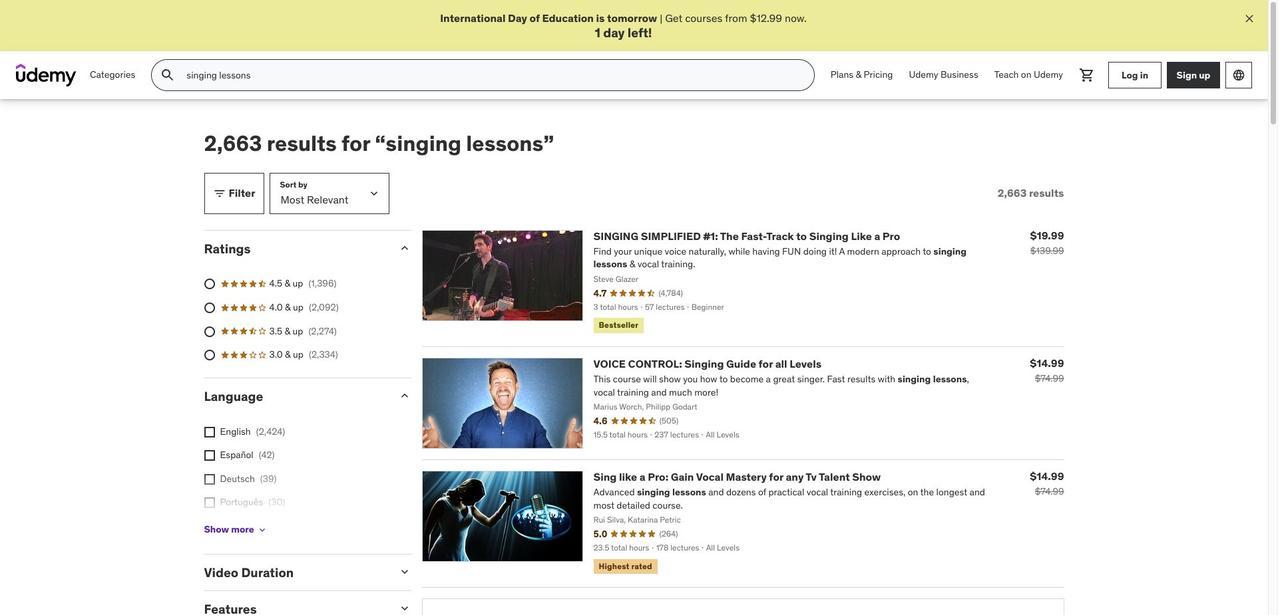 Task type: vqa. For each thing, say whether or not it's contained in the screenshot.
xsmall image
yes



Task type: describe. For each thing, give the bounding box(es) containing it.
udemy image
[[16, 64, 77, 87]]

0 vertical spatial xsmall image
[[204, 427, 215, 438]]

3 small image from the top
[[398, 603, 411, 616]]

2 small image from the top
[[398, 566, 411, 579]]

submit search image
[[160, 67, 176, 83]]

1 vertical spatial small image
[[398, 241, 411, 255]]

1 vertical spatial xsmall image
[[204, 474, 215, 485]]



Task type: locate. For each thing, give the bounding box(es) containing it.
close image
[[1243, 12, 1256, 25]]

1 horizontal spatial small image
[[398, 241, 411, 255]]

small image
[[213, 187, 226, 200], [398, 241, 411, 255]]

xsmall image
[[204, 451, 215, 461], [204, 498, 215, 509]]

shopping cart with 0 items image
[[1079, 67, 1095, 83]]

1 xsmall image from the top
[[204, 451, 215, 461]]

choose a language image
[[1232, 69, 1245, 82]]

0 vertical spatial small image
[[398, 389, 411, 403]]

0 vertical spatial small image
[[213, 187, 226, 200]]

Search for anything text field
[[184, 64, 798, 87]]

1 small image from the top
[[398, 389, 411, 403]]

status
[[998, 187, 1064, 200]]

xsmall image
[[204, 427, 215, 438], [204, 474, 215, 485], [257, 525, 267, 536]]

2 xsmall image from the top
[[204, 498, 215, 509]]

1 vertical spatial small image
[[398, 566, 411, 579]]

2 vertical spatial xsmall image
[[257, 525, 267, 536]]

small image
[[398, 389, 411, 403], [398, 566, 411, 579], [398, 603, 411, 616]]

1 vertical spatial xsmall image
[[204, 498, 215, 509]]

0 horizontal spatial small image
[[213, 187, 226, 200]]

2 vertical spatial small image
[[398, 603, 411, 616]]

0 vertical spatial xsmall image
[[204, 451, 215, 461]]



